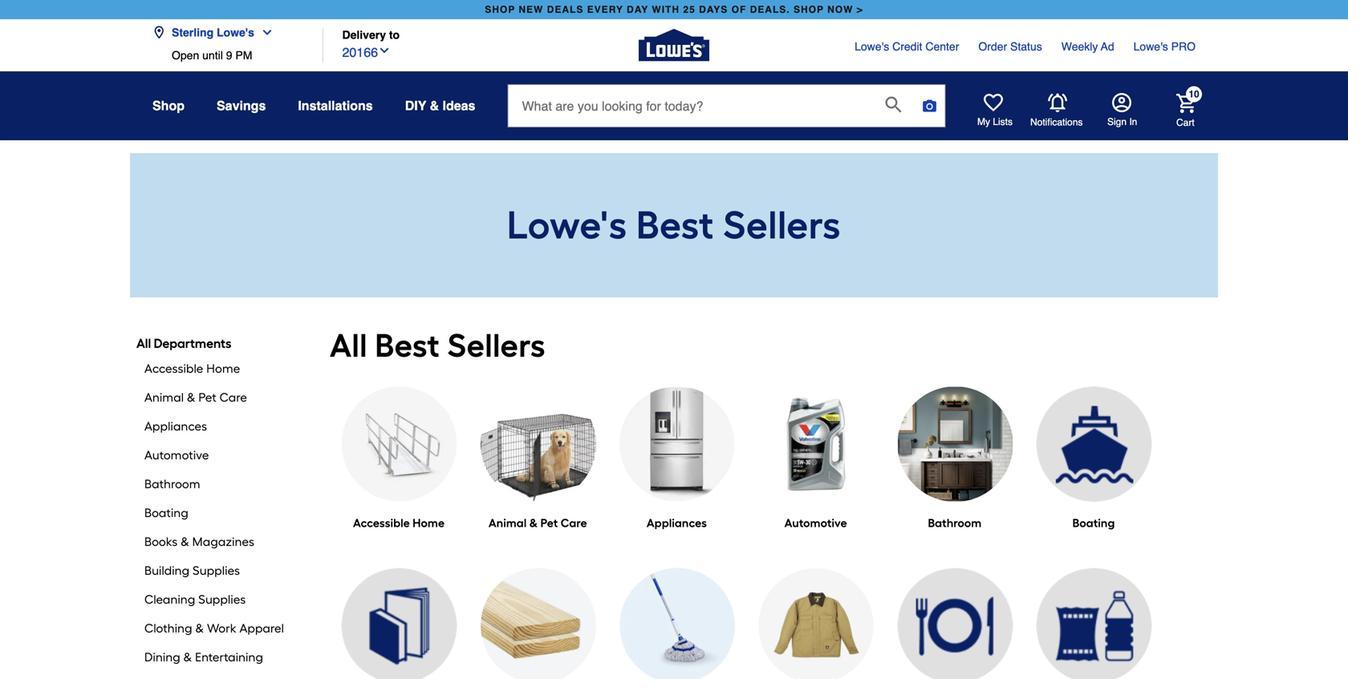 Task type: describe. For each thing, give the bounding box(es) containing it.
diy & ideas
[[405, 98, 475, 113]]

lowe's home improvement lists image
[[984, 93, 1003, 112]]

camera image
[[922, 98, 938, 114]]

cleaning
[[144, 593, 195, 608]]

cleaning supplies
[[144, 593, 246, 608]]

my
[[978, 116, 990, 128]]

lowe's home improvement cart image
[[1177, 94, 1196, 113]]

cleaning supplies image
[[620, 569, 735, 680]]

home for the rightmost accessible home link
[[413, 517, 445, 531]]

day
[[627, 4, 649, 15]]

lowe's best sellers
[[507, 202, 841, 248]]

building
[[144, 564, 190, 579]]

best for all
[[375, 327, 440, 365]]

lowe's home improvement account image
[[1112, 93, 1132, 112]]

1 horizontal spatial boating
[[1073, 517, 1115, 531]]

20166 button
[[342, 41, 391, 62]]

sign in button
[[1108, 93, 1138, 128]]

clothing & work apparel
[[144, 622, 284, 636]]

diy
[[405, 98, 426, 113]]

notifications
[[1031, 117, 1083, 128]]

pro
[[1171, 40, 1196, 53]]

shop new deals every day with 25 days of deals. shop now > link
[[482, 0, 867, 19]]

order status
[[979, 40, 1042, 53]]

delivery
[[342, 28, 386, 41]]

animal & pet care for the right animal & pet care link
[[489, 517, 587, 531]]

1 shop from the left
[[485, 4, 515, 15]]

2 shop from the left
[[794, 4, 824, 15]]

all departments link
[[136, 336, 231, 352]]

delivery to
[[342, 28, 400, 41]]

supplies for building supplies
[[193, 564, 240, 579]]

clothing & work apparel link
[[144, 622, 298, 640]]

with
[[652, 4, 680, 15]]

0 vertical spatial bathroom link
[[144, 478, 298, 496]]

savings
[[217, 98, 266, 113]]

chevron down image inside 20166 button
[[378, 44, 391, 57]]

boating image
[[1037, 387, 1152, 502]]

sellers for all best sellers
[[448, 327, 546, 365]]

weekly
[[1062, 40, 1098, 53]]

until
[[202, 49, 223, 62]]

lowe's home improvement logo image
[[639, 10, 709, 81]]

automotive for the topmost automotive link
[[144, 449, 209, 463]]

books & magazines image
[[342, 569, 457, 680]]

open
[[172, 49, 199, 62]]

order status link
[[979, 39, 1042, 55]]

dining
[[144, 651, 180, 665]]

all for all departments
[[136, 336, 151, 352]]

appliances for the bottom appliances link
[[647, 517, 707, 531]]

& down departments
[[187, 391, 195, 405]]

sellers for lowe's best sellers
[[723, 202, 841, 248]]

10
[[1189, 89, 1200, 100]]

departments
[[154, 336, 231, 352]]

lowe's pro link
[[1134, 39, 1196, 55]]

dining & entertaining link
[[144, 651, 298, 669]]

animal & pet care for the left animal & pet care link
[[144, 391, 247, 405]]

supplies for cleaning supplies
[[198, 593, 246, 608]]

bathroom for topmost bathroom link
[[144, 478, 200, 492]]

dining & entertaining image
[[898, 569, 1013, 680]]

& down animal & pet care image
[[529, 517, 538, 531]]

weekly ad
[[1062, 40, 1114, 53]]

sterling lowe's
[[172, 26, 254, 39]]

0 horizontal spatial animal
[[144, 391, 184, 405]]

1 horizontal spatial accessible home link
[[342, 517, 457, 531]]

in
[[1130, 116, 1138, 128]]

shop
[[152, 98, 185, 113]]

0 horizontal spatial animal & pet care link
[[144, 391, 298, 409]]

my lists link
[[978, 93, 1013, 128]]

appliances image
[[620, 387, 735, 502]]

care for the left animal & pet care link
[[220, 391, 247, 405]]

pm
[[235, 49, 252, 62]]

sign in
[[1108, 116, 1138, 128]]

accessible home for accessible home link to the left
[[144, 362, 240, 376]]

1 vertical spatial automotive link
[[759, 517, 874, 531]]

cleaning supplies link
[[144, 593, 298, 612]]

ideas
[[443, 98, 475, 113]]

to
[[389, 28, 400, 41]]

order
[[979, 40, 1007, 53]]

0 horizontal spatial boating
[[144, 506, 189, 521]]

Search Query text field
[[508, 85, 873, 127]]

work
[[207, 622, 236, 636]]

deals.
[[750, 4, 790, 15]]

of
[[732, 4, 747, 15]]

savings button
[[217, 91, 266, 120]]

sterling
[[172, 26, 214, 39]]

0 horizontal spatial appliances link
[[144, 420, 298, 438]]

diy & ideas button
[[405, 91, 475, 120]]

0 horizontal spatial accessible home link
[[144, 362, 298, 380]]

accessible for accessible home link to the left
[[144, 362, 203, 376]]

9
[[226, 49, 232, 62]]

20166
[[342, 45, 378, 60]]

animal & pet care image
[[481, 387, 596, 502]]

0 horizontal spatial boating link
[[144, 506, 298, 525]]



Task type: locate. For each thing, give the bounding box(es) containing it.
boating link down the boating image
[[1037, 517, 1152, 531]]

1 horizontal spatial appliances link
[[620, 517, 735, 531]]

animal & pet care link
[[144, 391, 298, 409], [481, 517, 596, 531]]

& for clothing & work apparel link
[[195, 622, 204, 636]]

0 horizontal spatial care
[[220, 391, 247, 405]]

books
[[144, 535, 178, 550]]

1 vertical spatial accessible home link
[[342, 517, 457, 531]]

& right books
[[181, 535, 189, 550]]

books & magazines link
[[144, 535, 298, 554]]

ad
[[1101, 40, 1114, 53]]

1 vertical spatial animal & pet care link
[[481, 517, 596, 531]]

0 horizontal spatial bathroom link
[[144, 478, 298, 496]]

appliances
[[144, 420, 207, 434], [647, 517, 707, 531]]

care for the right animal & pet care link
[[561, 517, 587, 531]]

1 vertical spatial appliances link
[[620, 517, 735, 531]]

0 vertical spatial animal & pet care link
[[144, 391, 298, 409]]

0 vertical spatial appliances link
[[144, 420, 298, 438]]

now
[[828, 4, 853, 15]]

sterling lowe's button
[[152, 16, 280, 49]]

lowe's credit center
[[855, 40, 959, 53]]

lowe's for lowe's best sellers
[[507, 202, 627, 248]]

1 vertical spatial bathroom
[[928, 517, 982, 531]]

appliances link
[[144, 420, 298, 438], [620, 517, 735, 531]]

center
[[926, 40, 959, 53]]

1 horizontal spatial automotive link
[[759, 517, 874, 531]]

1 horizontal spatial care
[[561, 517, 587, 531]]

shop button
[[152, 91, 185, 120]]

home for accessible home link to the left
[[206, 362, 240, 376]]

1 horizontal spatial shop
[[794, 4, 824, 15]]

0 vertical spatial accessible home link
[[144, 362, 298, 380]]

0 vertical spatial best
[[636, 202, 714, 248]]

1 vertical spatial chevron down image
[[378, 44, 391, 57]]

automotive for the bottommost automotive link
[[785, 517, 847, 531]]

new
[[519, 4, 544, 15]]

supplies down building supplies link
[[198, 593, 246, 608]]

lowe's credit center link
[[855, 39, 959, 55]]

clothing
[[144, 622, 192, 636]]

status
[[1010, 40, 1042, 53]]

every
[[587, 4, 623, 15]]

0 horizontal spatial bathroom
[[144, 478, 200, 492]]

bathroom link down bathroom image
[[898, 517, 1013, 531]]

0 vertical spatial bathroom
[[144, 478, 200, 492]]

animal & pet care link down animal & pet care image
[[481, 517, 596, 531]]

1 horizontal spatial best
[[636, 202, 714, 248]]

building supplies
[[144, 564, 240, 579]]

weekly ad link
[[1062, 39, 1114, 55]]

bathroom up books
[[144, 478, 200, 492]]

& inside clothing & work apparel link
[[195, 622, 204, 636]]

deals
[[547, 4, 584, 15]]

accessible home for the rightmost accessible home link
[[353, 517, 445, 531]]

1 horizontal spatial chevron down image
[[378, 44, 391, 57]]

&
[[430, 98, 439, 113], [187, 391, 195, 405], [529, 517, 538, 531], [181, 535, 189, 550], [195, 622, 204, 636], [184, 651, 192, 665]]

25
[[683, 4, 696, 15]]

1 vertical spatial accessible home
[[353, 517, 445, 531]]

boating up books
[[144, 506, 189, 521]]

1 vertical spatial care
[[561, 517, 587, 531]]

>
[[857, 4, 863, 15]]

& for diy & ideas button
[[430, 98, 439, 113]]

building supplies image
[[481, 569, 596, 680]]

accessible for the rightmost accessible home link
[[353, 517, 410, 531]]

pet down animal & pet care image
[[541, 517, 558, 531]]

0 vertical spatial animal & pet care
[[144, 391, 247, 405]]

animal
[[144, 391, 184, 405], [489, 517, 527, 531]]

0 vertical spatial appliances
[[144, 420, 207, 434]]

1 horizontal spatial sellers
[[723, 202, 841, 248]]

1 vertical spatial pet
[[541, 517, 558, 531]]

0 horizontal spatial home
[[206, 362, 240, 376]]

1 horizontal spatial home
[[413, 517, 445, 531]]

bathroom link
[[144, 478, 298, 496], [898, 517, 1013, 531]]

animal & pet care
[[144, 391, 247, 405], [489, 517, 587, 531]]

& right dining
[[184, 651, 192, 665]]

best
[[636, 202, 714, 248], [375, 327, 440, 365]]

0 horizontal spatial pet
[[199, 391, 217, 405]]

1 horizontal spatial appliances
[[647, 517, 707, 531]]

installations button
[[298, 91, 373, 120]]

dining & entertaining
[[144, 651, 263, 665]]

sign
[[1108, 116, 1127, 128]]

boating link up "magazines"
[[144, 506, 298, 525]]

0 horizontal spatial appliances
[[144, 420, 207, 434]]

0 vertical spatial automotive link
[[144, 449, 298, 467]]

cart
[[1177, 117, 1195, 128]]

0 vertical spatial animal
[[144, 391, 184, 405]]

lowe's for lowe's credit center
[[855, 40, 889, 53]]

appliances for appliances link to the left
[[144, 420, 207, 434]]

books & magazines
[[144, 535, 254, 550]]

chevron down image
[[254, 26, 274, 39], [378, 44, 391, 57]]

installations
[[298, 98, 373, 113]]

0 horizontal spatial animal & pet care
[[144, 391, 247, 405]]

boating link
[[144, 506, 298, 525], [1037, 517, 1152, 531]]

& left work
[[195, 622, 204, 636]]

1 horizontal spatial animal & pet care
[[489, 517, 587, 531]]

0 horizontal spatial sellers
[[448, 327, 546, 365]]

animal & pet care link down departments
[[144, 391, 298, 409]]

None search field
[[508, 84, 946, 142]]

0 horizontal spatial accessible
[[144, 362, 203, 376]]

sellers
[[723, 202, 841, 248], [448, 327, 546, 365]]

1 vertical spatial supplies
[[198, 593, 246, 608]]

magazines
[[192, 535, 254, 550]]

& inside diy & ideas button
[[430, 98, 439, 113]]

supplies
[[193, 564, 240, 579], [198, 593, 246, 608]]

shop left now
[[794, 4, 824, 15]]

bathroom link up "magazines"
[[144, 478, 298, 496]]

0 vertical spatial care
[[220, 391, 247, 405]]

home
[[206, 362, 240, 376], [413, 517, 445, 531]]

1 vertical spatial appliances
[[647, 517, 707, 531]]

best for lowe's
[[636, 202, 714, 248]]

open until 9 pm
[[172, 49, 252, 62]]

lowe's inside button
[[217, 26, 254, 39]]

pet
[[199, 391, 217, 405], [541, 517, 558, 531]]

0 vertical spatial automotive
[[144, 449, 209, 463]]

bathroom for bottom bathroom link
[[928, 517, 982, 531]]

1 vertical spatial animal
[[489, 517, 527, 531]]

all departments
[[136, 336, 231, 352]]

automotive link
[[144, 449, 298, 467], [759, 517, 874, 531]]

1 horizontal spatial accessible home
[[353, 517, 445, 531]]

0 horizontal spatial chevron down image
[[254, 26, 274, 39]]

shop
[[485, 4, 515, 15], [794, 4, 824, 15]]

accessible home link down accessible home image
[[342, 517, 457, 531]]

1 horizontal spatial bathroom link
[[898, 517, 1013, 531]]

0 horizontal spatial automotive
[[144, 449, 209, 463]]

1 vertical spatial home
[[413, 517, 445, 531]]

location image
[[152, 26, 165, 39]]

& for books & magazines link
[[181, 535, 189, 550]]

pet down departments
[[199, 391, 217, 405]]

accessible home
[[144, 362, 240, 376], [353, 517, 445, 531]]

1 horizontal spatial all
[[330, 327, 368, 365]]

accessible home down departments
[[144, 362, 240, 376]]

1 vertical spatial best
[[375, 327, 440, 365]]

0 horizontal spatial all
[[136, 336, 151, 352]]

entertaining
[[195, 651, 263, 665]]

& for dining & entertaining link
[[184, 651, 192, 665]]

shop left new
[[485, 4, 515, 15]]

1 horizontal spatial animal
[[489, 517, 527, 531]]

0 horizontal spatial automotive link
[[144, 449, 298, 467]]

apparel
[[240, 622, 284, 636]]

0 horizontal spatial best
[[375, 327, 440, 365]]

building supplies link
[[144, 564, 298, 583]]

lowe's home improvement notification center image
[[1048, 93, 1067, 113]]

drinks & snacks image
[[1037, 569, 1152, 680]]

0 vertical spatial accessible home
[[144, 362, 240, 376]]

supplies down books & magazines link
[[193, 564, 240, 579]]

& inside books & magazines link
[[181, 535, 189, 550]]

care
[[220, 391, 247, 405], [561, 517, 587, 531]]

1 vertical spatial sellers
[[448, 327, 546, 365]]

0 horizontal spatial shop
[[485, 4, 515, 15]]

0 horizontal spatial accessible home
[[144, 362, 240, 376]]

bathroom
[[144, 478, 200, 492], [928, 517, 982, 531]]

0 vertical spatial sellers
[[723, 202, 841, 248]]

my lists
[[978, 116, 1013, 128]]

1 horizontal spatial accessible
[[353, 517, 410, 531]]

1 vertical spatial accessible
[[353, 517, 410, 531]]

0 vertical spatial accessible
[[144, 362, 203, 376]]

1 vertical spatial animal & pet care
[[489, 517, 587, 531]]

1 horizontal spatial pet
[[541, 517, 558, 531]]

accessible home link
[[144, 362, 298, 380], [342, 517, 457, 531]]

search image
[[886, 97, 902, 113]]

animal & pet care down animal & pet care image
[[489, 517, 587, 531]]

animal & pet care down departments
[[144, 391, 247, 405]]

& inside dining & entertaining link
[[184, 651, 192, 665]]

0 vertical spatial pet
[[199, 391, 217, 405]]

0 vertical spatial supplies
[[193, 564, 240, 579]]

1 horizontal spatial animal & pet care link
[[481, 517, 596, 531]]

0 vertical spatial chevron down image
[[254, 26, 274, 39]]

boating down the boating image
[[1073, 517, 1115, 531]]

1 vertical spatial automotive
[[785, 517, 847, 531]]

clothing & work apparel image
[[759, 569, 874, 680]]

shop new deals every day with 25 days of deals. shop now >
[[485, 4, 863, 15]]

& right diy
[[430, 98, 439, 113]]

accessible home link down departments
[[144, 362, 298, 380]]

credit
[[893, 40, 923, 53]]

1 horizontal spatial bathroom
[[928, 517, 982, 531]]

1 horizontal spatial boating link
[[1037, 517, 1152, 531]]

days
[[699, 4, 728, 15]]

all best sellers
[[330, 327, 546, 365]]

1 vertical spatial bathroom link
[[898, 517, 1013, 531]]

lowe's for lowe's pro
[[1134, 40, 1168, 53]]

all for all best sellers
[[330, 327, 368, 365]]

accessible home down accessible home image
[[353, 517, 445, 531]]

bathroom image
[[898, 387, 1013, 502]]

chevron down image inside the sterling lowe's button
[[254, 26, 274, 39]]

0 vertical spatial home
[[206, 362, 240, 376]]

bathroom down bathroom image
[[928, 517, 982, 531]]

accessible home image
[[342, 387, 457, 502]]

lowe's pro
[[1134, 40, 1196, 53]]

1 horizontal spatial automotive
[[785, 517, 847, 531]]

automotive image
[[759, 387, 874, 502]]

automotive
[[144, 449, 209, 463], [785, 517, 847, 531]]

lists
[[993, 116, 1013, 128]]



Task type: vqa. For each thing, say whether or not it's contained in the screenshot.
the rightmost Project
no



